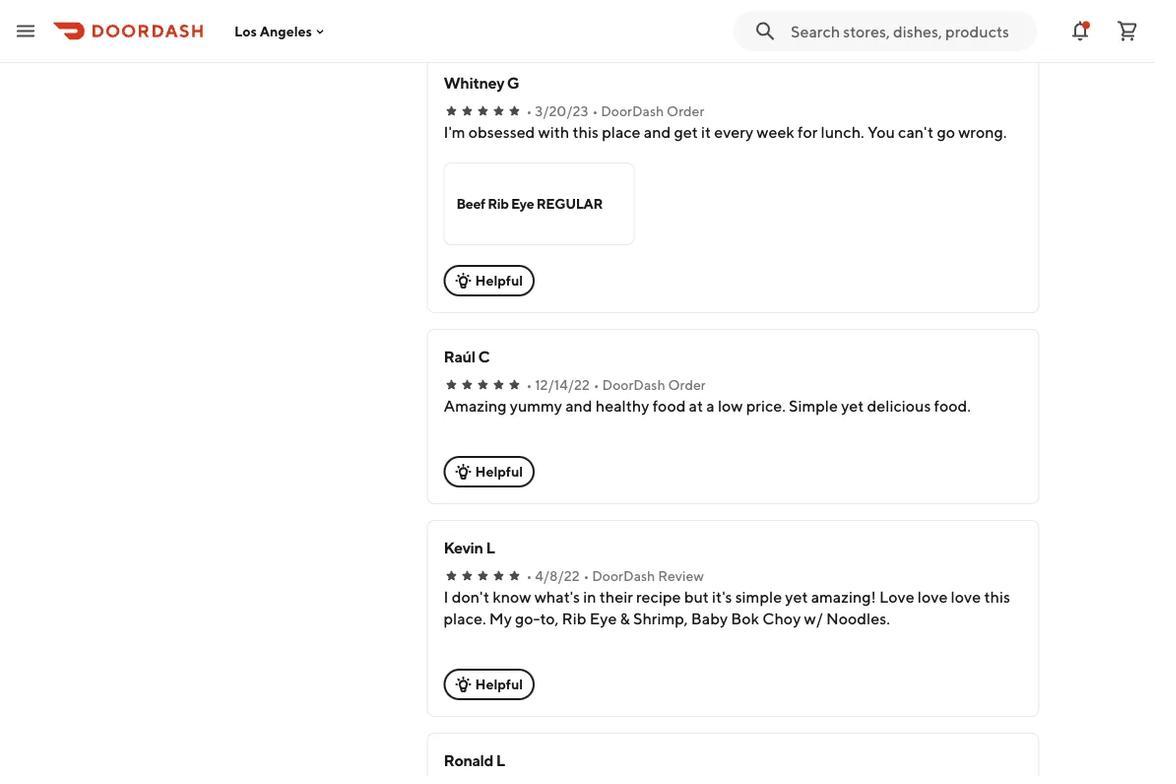 Task type: describe. For each thing, give the bounding box(es) containing it.
1 helpful button from the top
[[444, 265, 535, 297]]

helpful for c
[[475, 464, 523, 480]]

kevin l
[[444, 539, 495, 557]]

los
[[235, 23, 257, 39]]

c
[[478, 347, 490, 366]]

beef rib eye regular button
[[444, 163, 635, 245]]

doordash for raúl c
[[603, 377, 666, 393]]

4/8/22
[[535, 568, 580, 584]]

• 4/8/22 • doordash review
[[527, 568, 704, 584]]

review
[[658, 568, 704, 584]]

raúl c
[[444, 347, 490, 366]]

los angeles button
[[235, 23, 328, 39]]

12/14/22
[[535, 377, 590, 393]]

• left 12/14/22
[[527, 377, 532, 393]]

l for ronald l
[[496, 751, 505, 770]]

ronald l
[[444, 751, 505, 770]]

g
[[507, 73, 520, 92]]

beef
[[457, 196, 486, 212]]

Store search: begin typing to search for stores available on DoorDash text field
[[791, 20, 1026, 42]]

ronald
[[444, 751, 494, 770]]

• left 4/8/22
[[527, 568, 532, 584]]

los angeles
[[235, 23, 312, 39]]

whitney g
[[444, 73, 520, 92]]



Task type: vqa. For each thing, say whether or not it's contained in the screenshot.
middle Helpful button
yes



Task type: locate. For each thing, give the bounding box(es) containing it.
order for g
[[667, 103, 705, 119]]

angeles
[[260, 23, 312, 39]]

0 vertical spatial l
[[486, 539, 495, 557]]

0 vertical spatial helpful
[[475, 272, 523, 289]]

0 items, open order cart image
[[1116, 19, 1140, 43]]

2 helpful from the top
[[475, 464, 523, 480]]

2 vertical spatial helpful
[[475, 676, 523, 693]]

0 vertical spatial helpful button
[[444, 265, 535, 297]]

3/20/23
[[535, 103, 589, 119]]

doordash left review
[[592, 568, 656, 584]]

l for kevin l
[[486, 539, 495, 557]]

helpful button up c
[[444, 265, 535, 297]]

helpful
[[475, 272, 523, 289], [475, 464, 523, 480], [475, 676, 523, 693]]

raúl
[[444, 347, 476, 366]]

0 vertical spatial order
[[667, 103, 705, 119]]

notification bell image
[[1069, 19, 1093, 43]]

1 horizontal spatial l
[[496, 751, 505, 770]]

3 helpful from the top
[[475, 676, 523, 693]]

0 horizontal spatial l
[[486, 539, 495, 557]]

• right 12/14/22
[[594, 377, 600, 393]]

helpful button
[[444, 265, 535, 297], [444, 456, 535, 488], [444, 669, 535, 701]]

• 3/20/23 • doordash order
[[527, 103, 705, 119]]

•
[[527, 103, 532, 119], [593, 103, 599, 119], [527, 377, 532, 393], [594, 377, 600, 393], [527, 568, 532, 584], [584, 568, 590, 584]]

order for c
[[669, 377, 706, 393]]

helpful down rib
[[475, 272, 523, 289]]

2 helpful button from the top
[[444, 456, 535, 488]]

doordash for kevin l
[[592, 568, 656, 584]]

eye
[[511, 196, 534, 212]]

whitney
[[444, 73, 505, 92]]

3 helpful button from the top
[[444, 669, 535, 701]]

• right 4/8/22
[[584, 568, 590, 584]]

1 vertical spatial l
[[496, 751, 505, 770]]

1 vertical spatial helpful button
[[444, 456, 535, 488]]

helpful button for c
[[444, 456, 535, 488]]

1 vertical spatial order
[[669, 377, 706, 393]]

• right 3/20/23 on the top of the page
[[593, 103, 599, 119]]

helpful for l
[[475, 676, 523, 693]]

open menu image
[[14, 19, 37, 43]]

• 12/14/22 • doordash order
[[527, 377, 706, 393]]

doordash
[[601, 103, 664, 119], [603, 377, 666, 393], [592, 568, 656, 584]]

order
[[667, 103, 705, 119], [669, 377, 706, 393]]

kevin
[[444, 539, 483, 557]]

helpful button for l
[[444, 669, 535, 701]]

doordash for whitney g
[[601, 103, 664, 119]]

helpful up "ronald l"
[[475, 676, 523, 693]]

helpful button up "ronald l"
[[444, 669, 535, 701]]

rib
[[488, 196, 509, 212]]

l right ronald
[[496, 751, 505, 770]]

l right kevin
[[486, 539, 495, 557]]

regular
[[537, 196, 603, 212]]

doordash right 12/14/22
[[603, 377, 666, 393]]

1 vertical spatial doordash
[[603, 377, 666, 393]]

1 helpful from the top
[[475, 272, 523, 289]]

beef rib eye regular
[[457, 196, 603, 212]]

2 vertical spatial doordash
[[592, 568, 656, 584]]

helpful up kevin l at the bottom of the page
[[475, 464, 523, 480]]

0 vertical spatial doordash
[[601, 103, 664, 119]]

2 vertical spatial helpful button
[[444, 669, 535, 701]]

• left 3/20/23 on the top of the page
[[527, 103, 532, 119]]

1 vertical spatial helpful
[[475, 464, 523, 480]]

helpful button up kevin l at the bottom of the page
[[444, 456, 535, 488]]

doordash right 3/20/23 on the top of the page
[[601, 103, 664, 119]]

l
[[486, 539, 495, 557], [496, 751, 505, 770]]



